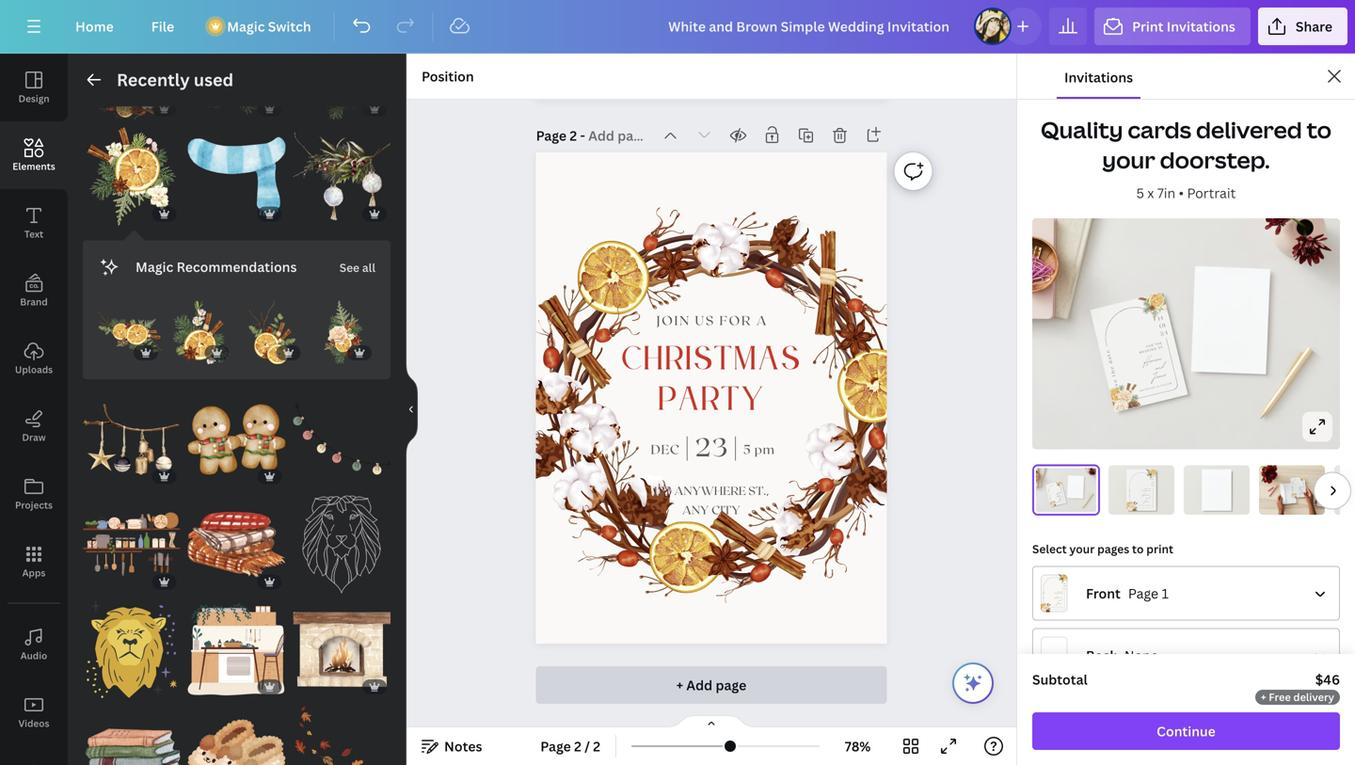 Task type: describe. For each thing, give the bounding box(es) containing it.
78%
[[845, 737, 871, 755]]

videos button
[[0, 679, 68, 746]]

0 horizontal spatial 5
[[744, 441, 752, 457]]

design
[[18, 92, 49, 105]]

watercolor books image
[[83, 706, 180, 765]]

date up select
[[1049, 493, 1051, 497]]

invitations button
[[1057, 54, 1141, 99]]

select your pages to print
[[1033, 541, 1174, 557]]

christmas ornaments image
[[83, 391, 180, 488]]

14 up select
[[1060, 486, 1062, 488]]

harumi left display preview 5 of the design image
[[1299, 488, 1303, 491]]

page 2 -
[[536, 127, 589, 144]]

14 01 24
[[1157, 314, 1169, 338]]

page for page 2 / 2
[[541, 737, 571, 755]]

christmas lights hanging strings. image
[[293, 391, 391, 488]]

date inside 14 01 24 save the date
[[1129, 486, 1131, 492]]

7in
[[1158, 184, 1176, 202]]

share
[[1296, 17, 1333, 35]]

projects
[[15, 499, 53, 512]]

78% button
[[827, 731, 889, 761]]

23
[[695, 431, 729, 462]]

text button
[[0, 189, 68, 257]]

save left display preview 5 of the design image
[[1293, 492, 1294, 495]]

anywhere
[[674, 483, 746, 497]]

jamie inside invitation to follow harumi and jamie
[[1145, 499, 1150, 504]]

123
[[654, 483, 672, 497]]

cards
[[1128, 114, 1192, 145]]

switch
[[268, 17, 311, 35]]

of up select
[[1060, 493, 1062, 494]]

invitation inside invitation to follow harumi and jamie
[[1138, 505, 1145, 506]]

recommendations
[[177, 258, 297, 276]]

wedding left display preview 5 of the design image
[[1299, 487, 1302, 488]]

1 vertical spatial for the wedding of
[[1142, 488, 1152, 491]]

warm indoor slippers image
[[188, 706, 286, 765]]

elements button
[[0, 121, 68, 189]]

show pages image
[[666, 714, 757, 729]]

+ for + free delivery
[[1261, 690, 1267, 704]]

harumi up invitation to follow
[[1142, 351, 1164, 369]]

file
[[151, 17, 174, 35]]

us
[[695, 312, 715, 328]]

magic recommendations
[[136, 258, 297, 276]]

to inside invitation to follow
[[1156, 385, 1160, 388]]

join us for a
[[656, 312, 768, 328]]

to left the print
[[1132, 541, 1144, 557]]

for up and jamie
[[1146, 343, 1155, 349]]

recently
[[117, 68, 190, 91]]

portrait
[[1187, 184, 1236, 202]]

save the date
[[1105, 348, 1122, 394]]

subtotal
[[1033, 671, 1088, 689]]

home link
[[60, 8, 129, 45]]

uploads
[[15, 363, 53, 376]]

0 horizontal spatial your
[[1070, 541, 1095, 557]]

the inside 14 01 24 save the date
[[1129, 493, 1131, 497]]

notes button
[[414, 731, 490, 761]]

+ add page button
[[536, 666, 887, 704]]

page 2 / 2
[[541, 737, 601, 755]]

draw button
[[0, 393, 68, 460]]

all
[[362, 260, 376, 275]]

and jamie
[[1151, 359, 1168, 385]]

delivery
[[1294, 690, 1335, 704]]

audio
[[20, 649, 47, 662]]

invitation to follow
[[1139, 382, 1173, 392]]

add
[[687, 676, 713, 694]]

24 left display preview 5 of the design image
[[1303, 484, 1305, 486]]

st.,
[[749, 483, 769, 497]]

to left display preview 5 of the design image
[[1301, 494, 1302, 495]]

free
[[1269, 690, 1291, 704]]

for up select
[[1058, 492, 1060, 493]]

24 inside 14 01 24
[[1160, 328, 1169, 338]]

front page 1
[[1086, 584, 1169, 602]]

print
[[1147, 541, 1174, 557]]

any
[[682, 503, 709, 517]]

a
[[756, 312, 768, 328]]

magic switch
[[227, 17, 311, 35]]

display preview 3 of the design image
[[1184, 465, 1250, 515]]

page for page 2 -
[[536, 127, 567, 144]]

follow left display preview 5 of the design image
[[1302, 494, 1304, 495]]

print invitations
[[1132, 17, 1236, 35]]

123 anywhere st., any city
[[654, 483, 769, 517]]

jamie right the save the date
[[1151, 367, 1168, 385]]

1 vertical spatial page
[[1128, 584, 1159, 602]]

magic for magic switch
[[227, 17, 265, 35]]

magic for magic recommendations
[[136, 258, 173, 276]]

wedding up select
[[1056, 493, 1060, 495]]

quality cards delivered to your doorstep. 5 x 7in • portrait
[[1041, 114, 1332, 202]]

pm
[[755, 441, 775, 457]]

homely kitchen interior with bar stools, modern table and food ingredients on it. hygge design of dining room. cozy and comfortable minimalist cooking area. vector illustration in flat style image
[[188, 601, 286, 698]]

+ free delivery
[[1261, 690, 1335, 704]]

blue cozy winter scarf watercolor image
[[188, 128, 286, 225]]

date inside the save the date
[[1105, 348, 1114, 364]]

join
[[656, 312, 691, 328]]

watercolor gingerbread image
[[188, 391, 286, 488]]

jamie up select
[[1059, 498, 1063, 501]]

continue button
[[1033, 713, 1340, 750]]

5 inside the quality cards delivered to your doorstep. 5 x 7in • portrait
[[1137, 184, 1145, 202]]

/
[[585, 737, 590, 755]]

5 pm
[[744, 441, 775, 457]]

and left display preview 5 of the design image
[[1301, 490, 1303, 492]]

see all
[[340, 260, 376, 275]]

invitations inside button
[[1065, 68, 1133, 86]]

christmas
[[623, 335, 802, 387]]

videos
[[18, 717, 49, 730]]

invitations inside dropdown button
[[1167, 17, 1236, 35]]

of left display preview 5 of the design image
[[1302, 487, 1303, 488]]

home
[[75, 17, 114, 35]]

of up invitation to follow harumi and jamie
[[1149, 490, 1152, 491]]

01 left display preview 5 of the design image
[[1303, 482, 1305, 484]]

see all button
[[338, 248, 377, 286]]

notes
[[444, 737, 482, 755]]

share button
[[1258, 8, 1348, 45]]

delivered
[[1196, 114, 1303, 145]]

2 right /
[[593, 737, 601, 755]]



Task type: vqa. For each thing, say whether or not it's contained in the screenshot.
the "Switch"
yes



Task type: locate. For each thing, give the bounding box(es) containing it.
01 inside 14 01 24
[[1159, 321, 1166, 331]]

14 01 24 save the date for the wedding of invitation to follow harumi and jamie
[[1292, 481, 1305, 495], [1049, 486, 1064, 503]]

your
[[1103, 144, 1156, 175], [1070, 541, 1095, 557]]

city
[[712, 503, 741, 517]]

harumi up the print
[[1143, 492, 1150, 498]]

watercolor  christmas decorated twig illustration image
[[293, 128, 391, 225]]

invitations up quality
[[1065, 68, 1133, 86]]

select your pages to print element
[[1033, 566, 1340, 683]]

+ for + add page
[[677, 676, 683, 694]]

jamie up the print
[[1145, 499, 1150, 504]]

main menu bar
[[0, 0, 1355, 54]]

14
[[1157, 314, 1165, 323], [1152, 478, 1154, 481], [1303, 481, 1304, 483], [1060, 486, 1062, 488]]

save inside the save the date
[[1112, 378, 1122, 394]]

14 left display preview 3 of the design image
[[1152, 478, 1154, 481]]

14 01 24 save the date for the wedding of invitation to follow harumi and jamie up select
[[1049, 486, 1064, 503]]

print invitations button
[[1095, 8, 1251, 45]]

invitation down 14 01 24 save the date
[[1138, 505, 1145, 506]]

and up select
[[1059, 496, 1062, 499]]

01 left display preview 3 of the design image
[[1152, 481, 1154, 484]]

print
[[1132, 17, 1164, 35]]

1 vertical spatial magic
[[136, 258, 173, 276]]

jamie left display preview 5 of the design image
[[1300, 491, 1303, 494]]

pages
[[1098, 541, 1130, 557]]

save
[[1112, 378, 1122, 394], [1293, 492, 1294, 495], [1129, 498, 1131, 504], [1050, 500, 1053, 503]]

2 for /
[[574, 737, 582, 755]]

to up select
[[1060, 501, 1061, 502]]

1 horizontal spatial magic
[[227, 17, 265, 35]]

0 vertical spatial magic
[[227, 17, 265, 35]]

1 horizontal spatial your
[[1103, 144, 1156, 175]]

invitation to follow harumi and jamie
[[1138, 492, 1151, 506]]

harumi
[[1142, 351, 1164, 369], [1299, 488, 1303, 491], [1143, 492, 1150, 498], [1057, 494, 1062, 498]]

01
[[1159, 321, 1166, 331], [1152, 481, 1154, 484], [1303, 482, 1305, 484], [1061, 487, 1062, 490]]

0 vertical spatial 5
[[1137, 184, 1145, 202]]

14 01 24 save the date for the wedding of invitation to follow harumi and jamie left display preview 5 of the design image
[[1292, 481, 1305, 495]]

the inside the save the date
[[1109, 365, 1118, 377]]

date left invitation to follow harumi and jamie
[[1129, 486, 1131, 492]]

to down 14 01 24 save the date
[[1145, 505, 1147, 506]]

page left - at the left top of page
[[536, 127, 567, 144]]

$46
[[1316, 671, 1340, 689]]

group
[[83, 23, 180, 120], [188, 23, 286, 120], [293, 23, 391, 120], [83, 116, 180, 225], [188, 116, 286, 225], [293, 128, 391, 225], [169, 289, 233, 364], [240, 289, 304, 364], [312, 289, 376, 364], [98, 301, 162, 364], [188, 379, 286, 488], [83, 391, 180, 488], [293, 391, 391, 488], [83, 485, 180, 593], [188, 485, 286, 593], [293, 485, 391, 593], [83, 590, 180, 698], [188, 590, 286, 698], [293, 590, 391, 698], [188, 695, 286, 765], [293, 695, 391, 765], [83, 706, 180, 765]]

your inside the quality cards delivered to your doorstep. 5 x 7in • portrait
[[1103, 144, 1156, 175]]

follow down 14 01 24 save the date
[[1147, 505, 1151, 506]]

24 inside 14 01 24 save the date
[[1152, 484, 1155, 487]]

to inside invitation to follow harumi and jamie
[[1145, 505, 1147, 506]]

5 left x
[[1137, 184, 1145, 202]]

to down and jamie
[[1156, 385, 1160, 388]]

christmas bouquet with dried orange. image
[[188, 23, 286, 120], [293, 23, 391, 120], [83, 128, 180, 225], [98, 301, 162, 364], [169, 301, 233, 364], [240, 301, 304, 364], [312, 301, 376, 364]]

for up invitation to follow harumi and jamie
[[1145, 488, 1148, 490]]

select
[[1033, 541, 1067, 557]]

wedding
[[1139, 347, 1158, 355], [1299, 487, 1302, 488], [1142, 490, 1149, 491], [1056, 493, 1060, 495]]

back
[[1086, 646, 1117, 664]]

magic inside 'button'
[[227, 17, 265, 35]]

1 horizontal spatial 14 01 24 save the date for the wedding of invitation to follow harumi and jamie
[[1292, 481, 1305, 495]]

and
[[1154, 359, 1166, 375], [1301, 490, 1303, 492], [1146, 495, 1150, 501], [1059, 496, 1062, 499]]

save left invitation to follow
[[1112, 378, 1122, 394]]

0 vertical spatial your
[[1103, 144, 1156, 175]]

01 up and jamie
[[1159, 321, 1166, 331]]

2 vertical spatial page
[[541, 737, 571, 755]]

wedding up and jamie
[[1139, 347, 1158, 355]]

harumi inside invitation to follow harumi and jamie
[[1143, 492, 1150, 498]]

invitation
[[1139, 386, 1156, 392], [1298, 494, 1301, 495], [1056, 502, 1060, 503], [1138, 505, 1145, 506]]

magic left switch
[[227, 17, 265, 35]]

1
[[1162, 584, 1169, 602]]

save inside 14 01 24 save the date
[[1129, 498, 1131, 504]]

2
[[570, 127, 577, 144], [574, 737, 582, 755], [593, 737, 601, 755]]

to
[[1307, 114, 1332, 145], [1156, 385, 1160, 388], [1301, 494, 1302, 495], [1060, 501, 1061, 502], [1145, 505, 1147, 506], [1132, 541, 1144, 557]]

elements
[[12, 160, 55, 173]]

date left and jamie
[[1105, 348, 1114, 364]]

brand
[[20, 296, 48, 308]]

0 vertical spatial for the wedding of
[[1139, 341, 1164, 355]]

follow right the save the date
[[1161, 382, 1173, 387]]

1 vertical spatial invitations
[[1065, 68, 1133, 86]]

the
[[1155, 341, 1163, 346], [1109, 365, 1118, 377], [1302, 486, 1303, 487], [1149, 488, 1152, 490], [1292, 489, 1294, 491], [1060, 492, 1061, 493], [1129, 493, 1131, 497], [1050, 497, 1052, 500]]

1 horizontal spatial invitations
[[1167, 17, 1236, 35]]

design button
[[0, 54, 68, 121]]

+ left the "add" at the bottom
[[677, 676, 683, 694]]

24 up select
[[1061, 489, 1063, 491]]

hide image
[[406, 364, 418, 455]]

of down 14 01 24
[[1158, 345, 1164, 350]]

and up the print
[[1146, 495, 1150, 501]]

+ inside button
[[677, 676, 683, 694]]

for the wedding of down 14 01 24
[[1139, 341, 1164, 355]]

page 2 / 2 button
[[533, 731, 608, 761]]

watercolor cozy blankets image
[[188, 496, 286, 593]]

page left the 1
[[1128, 584, 1159, 602]]

brand button
[[0, 257, 68, 325]]

used
[[194, 68, 234, 91]]

projects button
[[0, 460, 68, 528]]

01 inside 14 01 24 save the date
[[1152, 481, 1154, 484]]

date left display preview 5 of the design image
[[1292, 486, 1294, 489]]

dec
[[651, 441, 680, 457]]

invitation down and jamie
[[1139, 386, 1156, 392]]

01 up select
[[1061, 487, 1062, 490]]

14 left display preview 5 of the design image
[[1303, 481, 1304, 483]]

uploads button
[[0, 325, 68, 393]]

draw
[[22, 431, 46, 444]]

page inside button
[[541, 737, 571, 755]]

and inside and jamie
[[1154, 359, 1166, 375]]

page
[[716, 676, 747, 694]]

follow inside invitation to follow
[[1161, 382, 1173, 387]]

Page title text field
[[589, 126, 650, 145]]

position button
[[414, 61, 482, 91]]

star sign leo image
[[83, 601, 180, 698]]

for the wedding of up invitation to follow harumi and jamie
[[1142, 488, 1152, 491]]

for left display preview 5 of the design image
[[1300, 486, 1302, 487]]

page
[[536, 127, 567, 144], [1128, 584, 1159, 602], [541, 737, 571, 755]]

party
[[659, 375, 766, 428]]

0 horizontal spatial invitations
[[1065, 68, 1133, 86]]

side panel tab list
[[0, 54, 68, 765]]

and up invitation to follow
[[1154, 359, 1166, 375]]

display preview 5 of the design image
[[1335, 465, 1355, 515]]

5 left pm
[[744, 441, 752, 457]]

+ left free on the bottom of page
[[1261, 690, 1267, 704]]

canva assistant image
[[962, 672, 985, 695]]

back none
[[1086, 646, 1159, 664]]

text
[[24, 228, 43, 240]]

2 left /
[[574, 737, 582, 755]]

and inside invitation to follow harumi and jamie
[[1146, 495, 1150, 501]]

•
[[1179, 184, 1184, 202]]

24 up and jamie
[[1160, 328, 1169, 338]]

see
[[340, 260, 360, 275]]

file button
[[136, 8, 189, 45]]

your up x
[[1103, 144, 1156, 175]]

save up select
[[1050, 500, 1053, 503]]

watercolor fireplace illustration image
[[293, 601, 391, 698]]

invitation left display preview 5 of the design image
[[1298, 494, 1301, 495]]

none
[[1125, 646, 1159, 664]]

to inside the quality cards delivered to your doorstep. 5 x 7in • portrait
[[1307, 114, 1332, 145]]

0 horizontal spatial 14 01 24 save the date for the wedding of invitation to follow harumi and jamie
[[1049, 486, 1064, 503]]

doorstep.
[[1160, 144, 1270, 175]]

invitation inside invitation to follow
[[1139, 386, 1156, 392]]

wedding up invitation to follow harumi and jamie
[[1142, 490, 1149, 491]]

24
[[1160, 328, 1169, 338], [1152, 484, 1155, 487], [1303, 484, 1305, 486], [1061, 489, 1063, 491]]

magic switch button
[[197, 8, 326, 45]]

date
[[1105, 348, 1114, 364], [1292, 486, 1294, 489], [1129, 486, 1131, 492], [1049, 493, 1051, 497]]

continue
[[1157, 722, 1216, 740]]

harumi up select
[[1057, 494, 1062, 498]]

kitchen shelves illustration image
[[83, 496, 180, 593]]

your left pages
[[1070, 541, 1095, 557]]

for
[[720, 312, 752, 328], [1146, 343, 1155, 349], [1300, 486, 1302, 487], [1145, 488, 1148, 490], [1058, 492, 1060, 493]]

2 for -
[[570, 127, 577, 144]]

1 vertical spatial 5
[[744, 441, 752, 457]]

x
[[1148, 184, 1154, 202]]

falling leaves cozy autumn charm image
[[293, 706, 391, 765]]

apps button
[[0, 528, 68, 596]]

invitations right print
[[1167, 17, 1236, 35]]

0 vertical spatial invitations
[[1167, 17, 1236, 35]]

0 vertical spatial page
[[536, 127, 567, 144]]

fragrant natural vine wreath decorated with dried orange fruits, cotton flowers, cinnamon, anise, and rosehip berries. christmas wreath. image
[[83, 23, 180, 120]]

1 horizontal spatial +
[[1261, 690, 1267, 704]]

14 up and jamie
[[1157, 314, 1165, 323]]

position
[[422, 67, 474, 85]]

audio button
[[0, 611, 68, 679]]

0 horizontal spatial +
[[677, 676, 683, 694]]

0 horizontal spatial magic
[[136, 258, 173, 276]]

24 up the print
[[1152, 484, 1155, 487]]

14 inside 14 01 24 save the date
[[1152, 478, 1154, 481]]

to right delivered
[[1307, 114, 1332, 145]]

+ add page
[[677, 676, 747, 694]]

magic left recommendations
[[136, 258, 173, 276]]

Design title text field
[[654, 8, 967, 45]]

14 inside 14 01 24
[[1157, 314, 1165, 323]]

apps
[[22, 567, 46, 579]]

follow up select
[[1061, 501, 1064, 502]]

follow inside invitation to follow harumi and jamie
[[1147, 505, 1151, 506]]

recently used
[[117, 68, 234, 91]]

for the wedding of
[[1139, 341, 1164, 355], [1142, 488, 1152, 491]]

page left /
[[541, 737, 571, 755]]

invitation up select
[[1056, 502, 1060, 503]]

quality
[[1041, 114, 1123, 145]]

save left invitation to follow harumi and jamie
[[1129, 498, 1131, 504]]

2 left - at the left top of page
[[570, 127, 577, 144]]

1 horizontal spatial 5
[[1137, 184, 1145, 202]]

1 vertical spatial your
[[1070, 541, 1095, 557]]

for left a
[[720, 312, 752, 328]]



